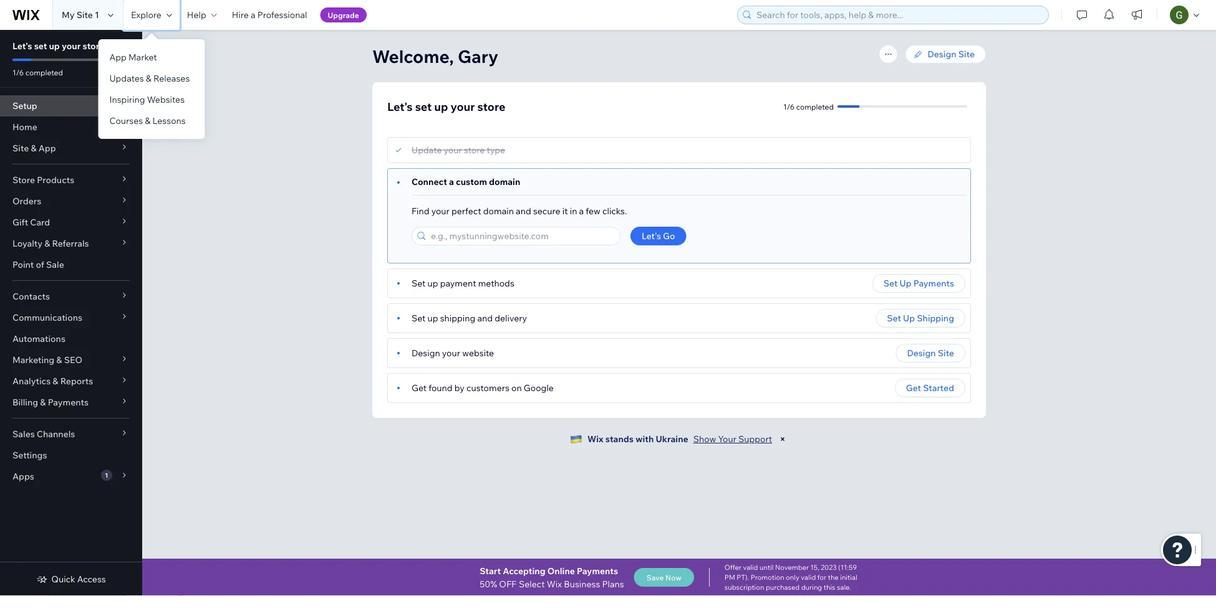 Task type: describe. For each thing, give the bounding box(es) containing it.
& for updates
[[146, 73, 152, 84]]

releases
[[154, 73, 190, 84]]

start accepting online payments 50% off select wix business plans
[[480, 566, 624, 590]]

site & app button
[[0, 138, 142, 159]]

quick access button
[[36, 575, 106, 586]]

store products
[[12, 175, 74, 186]]

design site inside "button"
[[907, 348, 954, 359]]

explore
[[131, 9, 161, 20]]

contacts button
[[0, 286, 142, 308]]

lessons
[[153, 115, 186, 126]]

& for marketing
[[56, 355, 62, 366]]

store
[[12, 175, 35, 186]]

updates & releases
[[109, 73, 190, 84]]

accepting
[[503, 566, 546, 577]]

websites
[[147, 94, 185, 105]]

set up shipping and delivery
[[412, 313, 527, 324]]

google
[[524, 383, 554, 394]]

up up 'update'
[[434, 99, 448, 114]]

november
[[775, 564, 809, 573]]

updates & releases link
[[98, 68, 205, 89]]

design up found
[[412, 348, 440, 359]]

1/6 inside "sidebar" element
[[12, 68, 24, 77]]

get for get found by customers on google
[[412, 383, 427, 394]]

design your website
[[412, 348, 494, 359]]

now
[[666, 574, 682, 583]]

settings link
[[0, 445, 142, 467]]

card
[[30, 217, 50, 228]]

gift card button
[[0, 212, 142, 233]]

save
[[647, 574, 664, 583]]

let's set up your store inside "sidebar" element
[[12, 41, 104, 51]]

inspiring
[[109, 94, 145, 105]]

marketing
[[12, 355, 54, 366]]

professional
[[257, 9, 307, 20]]

welcome,
[[372, 45, 454, 67]]

started
[[923, 383, 954, 394]]

domain for perfect
[[483, 206, 514, 217]]

home
[[12, 122, 37, 133]]

type
[[487, 145, 505, 156]]

help button
[[180, 0, 224, 30]]

point of sale
[[12, 260, 64, 270]]

update
[[412, 145, 442, 156]]

customers
[[467, 383, 510, 394]]

sales channels button
[[0, 424, 142, 445]]

domain for custom
[[489, 177, 520, 187]]

show
[[693, 434, 716, 445]]

quick
[[51, 575, 75, 585]]

set up payment methods
[[412, 278, 515, 289]]

automations link
[[0, 329, 142, 350]]

your for design
[[442, 348, 460, 359]]

of
[[36, 260, 44, 270]]

quick access
[[51, 575, 106, 585]]

1 horizontal spatial and
[[516, 206, 531, 217]]

my
[[62, 9, 75, 20]]

courses & lessons link
[[98, 110, 205, 132]]

site inside dropdown button
[[12, 143, 29, 154]]

for
[[818, 574, 827, 583]]

loyalty
[[12, 238, 42, 249]]

market
[[128, 52, 157, 63]]

1 vertical spatial let's
[[387, 99, 413, 114]]

up left payment
[[428, 278, 438, 289]]

select
[[519, 579, 545, 590]]

up for payments
[[900, 278, 912, 289]]

methods
[[478, 278, 515, 289]]

hire a professional
[[232, 9, 307, 20]]

let's inside "sidebar" element
[[12, 41, 32, 51]]

let's inside button
[[642, 231, 661, 242]]

& for courses
[[145, 115, 151, 126]]

store inside "sidebar" element
[[83, 41, 104, 51]]

contacts
[[12, 291, 50, 302]]

shipping
[[917, 313, 954, 324]]

wix stands with ukraine show your support
[[588, 434, 772, 445]]

set for set up shipping and delivery
[[412, 313, 426, 324]]

payment
[[440, 278, 476, 289]]

with
[[636, 434, 654, 445]]

point
[[12, 260, 34, 270]]

channels
[[37, 429, 75, 440]]

help
[[187, 9, 206, 20]]

1 vertical spatial 1/6 completed
[[784, 102, 834, 111]]

stands
[[606, 434, 634, 445]]

& for analytics
[[53, 376, 58, 387]]

sales channels
[[12, 429, 75, 440]]

it
[[563, 206, 568, 217]]

get started button
[[895, 379, 966, 398]]

sale
[[46, 260, 64, 270]]

let's go
[[642, 231, 675, 242]]

by
[[455, 383, 465, 394]]

your
[[718, 434, 737, 445]]

design site link
[[905, 45, 986, 64]]

0 vertical spatial 1
[[95, 9, 99, 20]]

up left shipping
[[428, 313, 438, 324]]

find your perfect domain and secure it in a few clicks.
[[412, 206, 627, 217]]

access
[[77, 575, 106, 585]]

app market link
[[98, 47, 205, 68]]

orders
[[12, 196, 41, 207]]

sidebar element
[[0, 30, 142, 597]]

initial
[[840, 574, 858, 583]]

subscription
[[725, 584, 764, 593]]

store products button
[[0, 170, 142, 191]]

up inside "sidebar" element
[[49, 41, 60, 51]]

save now button
[[634, 569, 694, 588]]

app market
[[109, 52, 157, 63]]



Task type: locate. For each thing, give the bounding box(es) containing it.
& left seo
[[56, 355, 62, 366]]

setup
[[12, 100, 37, 111]]

0 horizontal spatial a
[[251, 9, 255, 20]]

online
[[548, 566, 575, 577]]

on
[[512, 383, 522, 394]]

inspiring websites link
[[98, 89, 205, 110]]

1 horizontal spatial valid
[[801, 574, 816, 583]]

get left found
[[412, 383, 427, 394]]

billing & payments
[[12, 397, 89, 408]]

0 vertical spatial design site
[[928, 49, 975, 60]]

store
[[83, 41, 104, 51], [478, 99, 506, 114], [464, 145, 485, 156]]

connect
[[412, 177, 447, 187]]

& for site
[[31, 143, 37, 154]]

2 vertical spatial a
[[579, 206, 584, 217]]

hire a professional link
[[224, 0, 315, 30]]

and left secure
[[516, 206, 531, 217]]

0 horizontal spatial get
[[412, 383, 427, 394]]

up for shipping
[[903, 313, 915, 324]]

& right billing
[[40, 397, 46, 408]]

0 vertical spatial wix
[[588, 434, 604, 445]]

0 vertical spatial 1/6
[[12, 68, 24, 77]]

wix
[[588, 434, 604, 445], [547, 579, 562, 590]]

automations
[[12, 334, 65, 345]]

wix inside start accepting online payments 50% off select wix business plans
[[547, 579, 562, 590]]

your right find
[[431, 206, 450, 217]]

2 horizontal spatial a
[[579, 206, 584, 217]]

set for set up shipping
[[887, 313, 901, 324]]

0 vertical spatial 1/6 completed
[[12, 68, 63, 77]]

your left website
[[442, 348, 460, 359]]

0 horizontal spatial let's set up your store
[[12, 41, 104, 51]]

store down my site 1
[[83, 41, 104, 51]]

get found by customers on google
[[412, 383, 554, 394]]

set up shipping
[[887, 313, 954, 324]]

payments inside dropdown button
[[48, 397, 89, 408]]

up up set up shipping
[[900, 278, 912, 289]]

gift
[[12, 217, 28, 228]]

billing
[[12, 397, 38, 408]]

offer
[[725, 564, 742, 573]]

0 vertical spatial domain
[[489, 177, 520, 187]]

connect a custom domain
[[412, 177, 520, 187]]

set inside "sidebar" element
[[34, 41, 47, 51]]

update your store type
[[412, 145, 505, 156]]

1 horizontal spatial wix
[[588, 434, 604, 445]]

1 horizontal spatial payments
[[577, 566, 618, 577]]

& left reports
[[53, 376, 58, 387]]

settings
[[12, 450, 47, 461]]

2 get from the left
[[906, 383, 921, 394]]

your up update your store type on the left top of the page
[[451, 99, 475, 114]]

up left shipping at right bottom
[[903, 313, 915, 324]]

0 horizontal spatial set
[[34, 41, 47, 51]]

1 down settings link
[[105, 472, 108, 480]]

set left payment
[[412, 278, 426, 289]]

let's set up your store up update your store type on the left top of the page
[[387, 99, 506, 114]]

2 horizontal spatial let's
[[642, 231, 661, 242]]

0 horizontal spatial app
[[39, 143, 56, 154]]

design site button
[[896, 344, 966, 363]]

0 horizontal spatial wix
[[547, 579, 562, 590]]

only
[[786, 574, 800, 583]]

site
[[77, 9, 93, 20], [959, 49, 975, 60], [12, 143, 29, 154], [938, 348, 954, 359]]

1 vertical spatial and
[[478, 313, 493, 324]]

2023
[[821, 564, 837, 573]]

0 vertical spatial valid
[[743, 564, 758, 573]]

a for professional
[[251, 9, 255, 20]]

set for set up payment methods
[[412, 278, 426, 289]]

2 vertical spatial payments
[[577, 566, 618, 577]]

valid up pt).
[[743, 564, 758, 573]]

2 vertical spatial store
[[464, 145, 485, 156]]

0 vertical spatial let's set up your store
[[12, 41, 104, 51]]

1 horizontal spatial a
[[449, 177, 454, 187]]

0 horizontal spatial let's
[[12, 41, 32, 51]]

1 vertical spatial a
[[449, 177, 454, 187]]

1 horizontal spatial 1/6 completed
[[784, 102, 834, 111]]

products
[[37, 175, 74, 186]]

store up type
[[478, 99, 506, 114]]

your for update
[[444, 145, 462, 156]]

your inside "sidebar" element
[[62, 41, 81, 51]]

loyalty & referrals button
[[0, 233, 142, 255]]

0 horizontal spatial 1/6 completed
[[12, 68, 63, 77]]

a right hire
[[251, 9, 255, 20]]

1 vertical spatial store
[[478, 99, 506, 114]]

set left shipping at right bottom
[[887, 313, 901, 324]]

valid
[[743, 564, 758, 573], [801, 574, 816, 583]]

app down home link at the top left of the page
[[39, 143, 56, 154]]

your down my
[[62, 41, 81, 51]]

point of sale link
[[0, 255, 142, 276]]

0 horizontal spatial and
[[478, 313, 493, 324]]

wix left stands
[[588, 434, 604, 445]]

set up setup
[[34, 41, 47, 51]]

gary
[[458, 45, 499, 67]]

and left the delivery
[[478, 313, 493, 324]]

1 vertical spatial let's set up your store
[[387, 99, 506, 114]]

0 horizontal spatial payments
[[48, 397, 89, 408]]

and
[[516, 206, 531, 217], [478, 313, 493, 324]]

let's up setup
[[12, 41, 32, 51]]

& down inspiring websites
[[145, 115, 151, 126]]

2 vertical spatial let's
[[642, 231, 661, 242]]

upgrade
[[328, 10, 359, 20]]

until
[[760, 564, 774, 573]]

0 vertical spatial completed
[[25, 68, 63, 77]]

0 vertical spatial let's
[[12, 41, 32, 51]]

setup link
[[0, 95, 142, 117]]

courses & lessons
[[109, 115, 186, 126]]

set
[[412, 278, 426, 289], [884, 278, 898, 289], [412, 313, 426, 324], [887, 313, 901, 324]]

1 get from the left
[[412, 383, 427, 394]]

0 horizontal spatial valid
[[743, 564, 758, 573]]

payments down analytics & reports dropdown button
[[48, 397, 89, 408]]

design inside "button"
[[907, 348, 936, 359]]

apps
[[12, 472, 34, 483]]

get started
[[906, 383, 954, 394]]

1 vertical spatial set
[[415, 99, 432, 114]]

show your support button
[[693, 434, 772, 445]]

0 vertical spatial set
[[34, 41, 47, 51]]

business
[[564, 579, 600, 590]]

1 right my
[[95, 9, 99, 20]]

support
[[739, 434, 772, 445]]

0 vertical spatial and
[[516, 206, 531, 217]]

0 horizontal spatial 1
[[95, 9, 99, 20]]

seo
[[64, 355, 82, 366]]

1 horizontal spatial let's set up your store
[[387, 99, 506, 114]]

get left started
[[906, 383, 921, 394]]

1 horizontal spatial 1
[[105, 472, 108, 480]]

ukraine
[[656, 434, 689, 445]]

0 horizontal spatial completed
[[25, 68, 63, 77]]

site inside "button"
[[938, 348, 954, 359]]

your for find
[[431, 206, 450, 217]]

(11:59
[[838, 564, 857, 573]]

set up payments button
[[873, 274, 966, 293]]

0 horizontal spatial 1/6
[[12, 68, 24, 77]]

a left custom
[[449, 177, 454, 187]]

1 vertical spatial domain
[[483, 206, 514, 217]]

let's go button
[[631, 227, 687, 246]]

& for billing
[[40, 397, 46, 408]]

your right 'update'
[[444, 145, 462, 156]]

1 vertical spatial up
[[903, 313, 915, 324]]

app up updates
[[109, 52, 127, 63]]

set up 'update'
[[415, 99, 432, 114]]

1/6 completed inside "sidebar" element
[[12, 68, 63, 77]]

payments inside start accepting online payments 50% off select wix business plans
[[577, 566, 618, 577]]

e.g., mystunningwebsite.com field
[[427, 228, 616, 245]]

a
[[251, 9, 255, 20], [449, 177, 454, 187], [579, 206, 584, 217]]

store left type
[[464, 145, 485, 156]]

clicks.
[[603, 206, 627, 217]]

found
[[429, 383, 453, 394]]

domain up find your perfect domain and secure it in a few clicks.
[[489, 177, 520, 187]]

set up set up shipping
[[884, 278, 898, 289]]

communications
[[12, 313, 82, 323]]

offer valid until november 15, 2023 (11:59 pm pt). promotion only valid for the initial subscription purchased during this sale.
[[725, 564, 858, 593]]

marketing & seo
[[12, 355, 82, 366]]

2 horizontal spatial payments
[[914, 278, 954, 289]]

15,
[[811, 564, 820, 573]]

a right 'in'
[[579, 206, 584, 217]]

let's left go
[[642, 231, 661, 242]]

updates
[[109, 73, 144, 84]]

let's set up your store
[[12, 41, 104, 51], [387, 99, 506, 114]]

& down "home"
[[31, 143, 37, 154]]

get for get started
[[906, 383, 921, 394]]

this
[[824, 584, 836, 593]]

1 vertical spatial valid
[[801, 574, 816, 583]]

design down set up shipping button
[[907, 348, 936, 359]]

payments for billing & payments
[[48, 397, 89, 408]]

let's set up your store down my
[[12, 41, 104, 51]]

Search for tools, apps, help & more... field
[[753, 6, 1045, 24]]

1 horizontal spatial 1/6
[[784, 102, 795, 111]]

set left shipping
[[412, 313, 426, 324]]

get inside button
[[906, 383, 921, 394]]

set for set up payments
[[884, 278, 898, 289]]

up
[[900, 278, 912, 289], [903, 313, 915, 324]]

analytics
[[12, 376, 51, 387]]

website
[[462, 348, 494, 359]]

analytics & reports
[[12, 376, 93, 387]]

payments for set up payments
[[914, 278, 954, 289]]

1 horizontal spatial get
[[906, 383, 921, 394]]

1 vertical spatial 1
[[105, 472, 108, 480]]

secure
[[533, 206, 561, 217]]

& right "loyalty"
[[44, 238, 50, 249]]

domain right the perfect
[[483, 206, 514, 217]]

start
[[480, 566, 501, 577]]

1 horizontal spatial app
[[109, 52, 127, 63]]

0 vertical spatial up
[[900, 278, 912, 289]]

valid up the during on the right of the page
[[801, 574, 816, 583]]

perfect
[[452, 206, 481, 217]]

1 vertical spatial payments
[[48, 397, 89, 408]]

1 vertical spatial wix
[[547, 579, 562, 590]]

0 vertical spatial app
[[109, 52, 127, 63]]

up up setup link
[[49, 41, 60, 51]]

payments up business
[[577, 566, 618, 577]]

1 vertical spatial completed
[[797, 102, 834, 111]]

1 horizontal spatial set
[[415, 99, 432, 114]]

the
[[828, 574, 839, 583]]

reports
[[60, 376, 93, 387]]

0 vertical spatial payments
[[914, 278, 954, 289]]

design down search for tools, apps, help & more... field
[[928, 49, 957, 60]]

1 vertical spatial 1/6
[[784, 102, 795, 111]]

wix down the online
[[547, 579, 562, 590]]

get
[[412, 383, 427, 394], [906, 383, 921, 394]]

1
[[95, 9, 99, 20], [105, 472, 108, 480]]

1 horizontal spatial let's
[[387, 99, 413, 114]]

0 vertical spatial store
[[83, 41, 104, 51]]

app inside dropdown button
[[39, 143, 56, 154]]

payments inside button
[[914, 278, 954, 289]]

& for loyalty
[[44, 238, 50, 249]]

let's up 'update'
[[387, 99, 413, 114]]

set up shipping button
[[876, 309, 966, 328]]

find
[[412, 206, 430, 217]]

a for custom
[[449, 177, 454, 187]]

1 horizontal spatial completed
[[797, 102, 834, 111]]

1 vertical spatial app
[[39, 143, 56, 154]]

courses
[[109, 115, 143, 126]]

1 inside "sidebar" element
[[105, 472, 108, 480]]

0 vertical spatial a
[[251, 9, 255, 20]]

welcome, gary
[[372, 45, 499, 67]]

in
[[570, 206, 577, 217]]

payments up shipping at right bottom
[[914, 278, 954, 289]]

1 vertical spatial design site
[[907, 348, 954, 359]]

completed inside "sidebar" element
[[25, 68, 63, 77]]

sales
[[12, 429, 35, 440]]

sale.
[[837, 584, 851, 593]]

& down app market link
[[146, 73, 152, 84]]



Task type: vqa. For each thing, say whether or not it's contained in the screenshot.


